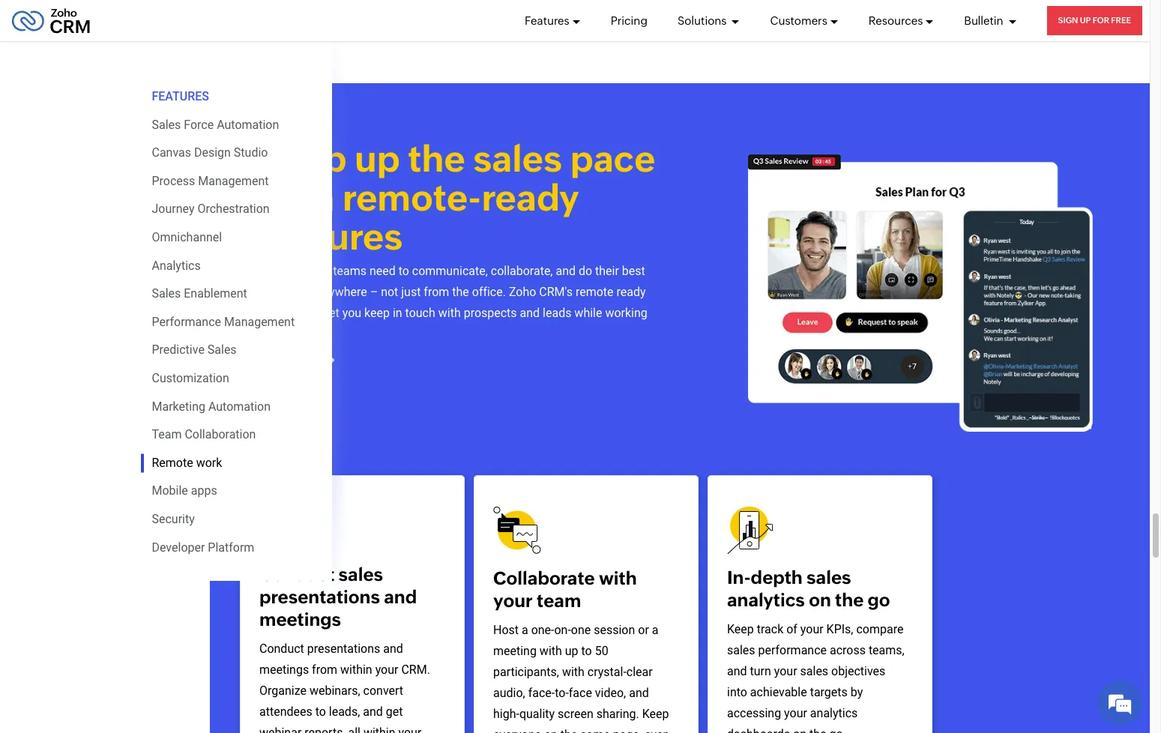 Task type: vqa. For each thing, say whether or not it's contained in the screenshot.
the bottommost 'Get'
no



Task type: locate. For each thing, give the bounding box(es) containing it.
from
[[288, 285, 313, 299], [424, 285, 450, 299], [312, 663, 338, 678]]

with
[[259, 177, 335, 219], [439, 306, 461, 320], [599, 569, 637, 589], [540, 645, 562, 659], [563, 666, 585, 680]]

to right need
[[399, 264, 409, 278]]

from up the will
[[288, 285, 313, 299]]

a right or
[[652, 624, 659, 638]]

0 vertical spatial features
[[259, 216, 403, 258]]

conduct presentations and meetings from within your crm. organize webinars, convert attendees to leads, and get webinar reports, all within 
[[260, 642, 430, 734]]

go
[[868, 591, 891, 611]]

1 horizontal spatial to
[[399, 264, 409, 278]]

on up kpis,
[[809, 591, 832, 611]]

management up orchestration
[[198, 174, 269, 188]]

one
[[571, 624, 591, 638]]

team collaboration
[[152, 428, 256, 442]]

presentations inside conduct presentations and meetings from within your crm. organize webinars, convert attendees to leads, and get webinar reports, all within
[[307, 642, 381, 657]]

0 vertical spatial sales
[[152, 117, 181, 132]]

sales down analytics
[[152, 287, 181, 301]]

keep
[[365, 306, 390, 320]]

1 vertical spatial conduct
[[260, 642, 304, 657]]

to inside conduct presentations and meetings from within your crm. organize webinars, convert attendees to leads, and get webinar reports, all within
[[316, 705, 326, 720]]

and
[[556, 264, 576, 278], [520, 306, 540, 320], [384, 588, 417, 608], [384, 642, 403, 657], [728, 665, 748, 679], [630, 687, 649, 701], [363, 705, 383, 720]]

on left "go."
[[794, 728, 807, 734]]

resources
[[869, 14, 924, 27]]

analytics down depth
[[728, 591, 806, 611]]

sales enablement
[[152, 287, 247, 301]]

ready down best
[[617, 285, 646, 299]]

0 horizontal spatial up
[[355, 138, 400, 180]]

2 conduct from the top
[[260, 642, 304, 657]]

mobile
[[152, 484, 188, 498]]

to up reports,
[[316, 705, 326, 720]]

with down the one-
[[540, 645, 562, 659]]

1 vertical spatial meetings
[[260, 663, 309, 678]]

collaborate
[[494, 569, 595, 589]]

0 vertical spatial presentations
[[260, 588, 380, 608]]

1 vertical spatial up
[[565, 645, 579, 659]]

a
[[522, 624, 529, 638], [652, 624, 659, 638]]

features up the remotely.
[[259, 306, 303, 320]]

to inside today's sales teams need to communicate, collaborate, and do their best work from anywhere – not just from the office.
[[399, 264, 409, 278]]

2 horizontal spatial keep
[[728, 623, 754, 637]]

analytics up "go."
[[811, 707, 858, 721]]

0 vertical spatial keep
[[259, 138, 347, 180]]

2 features from the top
[[259, 306, 303, 320]]

omnichannel
[[152, 230, 222, 245]]

0 horizontal spatial to
[[316, 705, 326, 720]]

work down today's
[[259, 285, 285, 299]]

with down studio on the top of the page
[[259, 177, 335, 219]]

1 vertical spatial analytics
[[811, 707, 858, 721]]

work
[[259, 285, 285, 299], [196, 456, 222, 470]]

keep inside keep up the sales pace with remote-ready features
[[259, 138, 347, 180]]

2 meetings from the top
[[260, 663, 309, 678]]

2 horizontal spatial on
[[809, 591, 832, 611]]

the inside today's sales teams need to communicate, collaborate, and do their best work from anywhere – not just from the office.
[[453, 285, 469, 299]]

ready up collaborate,
[[482, 177, 580, 219]]

to-
[[555, 687, 569, 701]]

into
[[728, 686, 748, 700]]

sales
[[473, 138, 563, 180], [302, 264, 330, 278], [339, 565, 383, 585], [807, 568, 852, 588], [728, 644, 756, 658], [801, 665, 829, 679]]

keep for sales
[[728, 623, 754, 637]]

0 vertical spatial management
[[198, 174, 269, 188]]

sales inside keep up the sales pace with remote-ready features
[[473, 138, 563, 180]]

to
[[399, 264, 409, 278], [582, 645, 592, 659], [316, 705, 326, 720]]

achievable
[[751, 686, 808, 700]]

2 vertical spatial keep
[[643, 708, 669, 722]]

0 horizontal spatial ready
[[482, 177, 580, 219]]

ready inside remote ready features will let you keep in touch with prospects and leads while working remotely.
[[617, 285, 646, 299]]

meetings
[[260, 610, 341, 630], [260, 663, 309, 678]]

50
[[595, 645, 609, 659]]

0 horizontal spatial keep
[[259, 138, 347, 180]]

the inside in-depth sales analytics on the go
[[836, 591, 864, 611]]

a left the one-
[[522, 624, 529, 638]]

sales
[[152, 117, 181, 132], [152, 287, 181, 301], [208, 343, 237, 357]]

automation up studio on the top of the page
[[217, 117, 279, 132]]

let
[[326, 306, 340, 320]]

meetings inside conduct presentations and meetings from within your crm. organize webinars, convert attendees to leads, and get webinar reports, all within
[[260, 663, 309, 678]]

team
[[152, 428, 182, 442]]

features link
[[525, 0, 581, 41]]

0 horizontal spatial on
[[545, 729, 558, 734]]

1 vertical spatial presentations
[[307, 642, 381, 657]]

with inside keep up the sales pace with remote-ready features
[[259, 177, 335, 219]]

keep inside host a one-on-one session or a meeting with up to 50 participants, with crystal-clear audio, face-to-face video, and high-quality screen sharing. keep everyone on the same page,
[[643, 708, 669, 722]]

sales for sales enablement
[[152, 287, 181, 301]]

journey orchestration
[[152, 202, 270, 216]]

just
[[402, 285, 421, 299]]

everyone
[[494, 729, 542, 734]]

analytics inside keep track of your kpis, compare sales performance across teams, and turn your sales objectives into achievable targets by accessing your analytics dashboards on the go.
[[811, 707, 858, 721]]

zoho crm logo image
[[11, 4, 91, 37]]

anywhere
[[316, 285, 367, 299]]

with up session on the bottom of page
[[599, 569, 637, 589]]

accessing
[[728, 707, 782, 721]]

attendees
[[260, 705, 313, 720]]

ready inside keep up the sales pace with remote-ready features
[[482, 177, 580, 219]]

your down achievable
[[785, 707, 808, 721]]

2 vertical spatial to
[[316, 705, 326, 720]]

your inside conduct presentations and meetings from within your crm. organize webinars, convert attendees to leads, and get webinar reports, all within
[[376, 663, 399, 678]]

1 horizontal spatial on
[[794, 728, 807, 734]]

conduct
[[260, 565, 335, 585], [260, 642, 304, 657]]

on down the quality
[[545, 729, 558, 734]]

objectives
[[832, 665, 886, 679]]

1 horizontal spatial work
[[259, 285, 285, 299]]

the inside host a one-on-one session or a meeting with up to 50 participants, with crystal-clear audio, face-to-face video, and high-quality screen sharing. keep everyone on the same page,
[[561, 729, 578, 734]]

0 vertical spatial analytics
[[728, 591, 806, 611]]

remote
[[576, 285, 614, 299]]

remote ready features will let you keep in touch with prospects and leads while working remotely.
[[259, 285, 648, 341]]

1 horizontal spatial keep
[[643, 708, 669, 722]]

within down get
[[364, 726, 396, 734]]

2 horizontal spatial to
[[582, 645, 592, 659]]

canvas design studio
[[152, 146, 268, 160]]

your up convert
[[376, 663, 399, 678]]

0 vertical spatial meetings
[[260, 610, 341, 630]]

1 vertical spatial ready
[[617, 285, 646, 299]]

zoho
[[509, 285, 537, 299]]

in-
[[728, 568, 751, 588]]

your down performance
[[775, 665, 798, 679]]

keep for remote-
[[259, 138, 347, 180]]

features inside keep up the sales pace with remote-ready features
[[259, 216, 403, 258]]

to left 50
[[582, 645, 592, 659]]

management down enablement
[[224, 315, 295, 329]]

1 horizontal spatial analytics
[[811, 707, 858, 721]]

or
[[639, 624, 649, 638]]

0 vertical spatial to
[[399, 264, 409, 278]]

crm.
[[402, 663, 430, 678]]

from up webinars,
[[312, 663, 338, 678]]

1 vertical spatial keep
[[728, 623, 754, 637]]

on
[[809, 591, 832, 611], [794, 728, 807, 734], [545, 729, 558, 734]]

keep track of your kpis, compare sales performance across teams, and turn your sales objectives into achievable targets by accessing your analytics dashboards on the go.
[[728, 623, 905, 734]]

and inside today's sales teams need to communicate, collaborate, and do their best work from anywhere – not just from the office.
[[556, 264, 576, 278]]

conduct inside conduct presentations and meetings from within your crm. organize webinars, convert attendees to leads, and get webinar reports, all within
[[260, 642, 304, 657]]

crystal-
[[588, 666, 627, 680]]

within up webinars,
[[341, 663, 373, 678]]

will
[[306, 306, 323, 320]]

1 conduct from the top
[[260, 565, 335, 585]]

0 vertical spatial work
[[259, 285, 285, 299]]

work up apps
[[196, 456, 222, 470]]

features up teams
[[259, 216, 403, 258]]

1 vertical spatial sales
[[152, 287, 181, 301]]

0 vertical spatial automation
[[217, 117, 279, 132]]

performance management
[[152, 315, 295, 329]]

automation
[[217, 117, 279, 132], [208, 399, 271, 414]]

security
[[152, 512, 195, 527]]

with right touch
[[439, 306, 461, 320]]

not
[[381, 285, 399, 299]]

management
[[198, 174, 269, 188], [224, 315, 295, 329]]

–
[[370, 285, 378, 299]]

1 meetings from the top
[[260, 610, 341, 630]]

keep inside keep track of your kpis, compare sales performance across teams, and turn your sales objectives into achievable targets by accessing your analytics dashboards on the go.
[[728, 623, 754, 637]]

0 vertical spatial up
[[355, 138, 400, 180]]

your
[[494, 591, 533, 612], [801, 623, 824, 637], [376, 663, 399, 678], [775, 665, 798, 679], [785, 707, 808, 721]]

1 a from the left
[[522, 624, 529, 638]]

sales down the performance management
[[208, 343, 237, 357]]

audio,
[[494, 687, 526, 701]]

1 vertical spatial features
[[259, 306, 303, 320]]

0 vertical spatial ready
[[482, 177, 580, 219]]

1 vertical spatial management
[[224, 315, 295, 329]]

your up host
[[494, 591, 533, 612]]

predictive
[[152, 343, 205, 357]]

1 vertical spatial work
[[196, 456, 222, 470]]

sales up canvas
[[152, 117, 181, 132]]

automation up collaboration
[[208, 399, 271, 414]]

1 features from the top
[[259, 216, 403, 258]]

0 vertical spatial conduct
[[260, 565, 335, 585]]

management for process management
[[198, 174, 269, 188]]

on inside keep track of your kpis, compare sales performance across teams, and turn your sales objectives into achievable targets by accessing your analytics dashboards on the go.
[[794, 728, 807, 734]]

remote work
[[152, 456, 222, 470]]

host a one-on-one session or a meeting with up to 50 participants, with crystal-clear audio, face-to-face video, and high-quality screen sharing. keep everyone on the same page,
[[494, 624, 670, 734]]

customization
[[152, 371, 229, 386]]

today's
[[259, 264, 299, 278]]

customers
[[771, 14, 828, 27]]

1 horizontal spatial up
[[565, 645, 579, 659]]

0 horizontal spatial a
[[522, 624, 529, 638]]

2 a from the left
[[652, 624, 659, 638]]

meetings inside conduct sales presentations and meetings
[[260, 610, 341, 630]]

1 horizontal spatial ready
[[617, 285, 646, 299]]

1 vertical spatial to
[[582, 645, 592, 659]]

1 horizontal spatial a
[[652, 624, 659, 638]]

0 horizontal spatial analytics
[[728, 591, 806, 611]]

from inside conduct presentations and meetings from within your crm. organize webinars, convert attendees to leads, and get webinar reports, all within
[[312, 663, 338, 678]]

conduct for conduct sales presentations and meetings
[[260, 565, 335, 585]]

sign up for free
[[1059, 16, 1132, 25]]

conduct inside conduct sales presentations and meetings
[[260, 565, 335, 585]]

sign up for free link
[[1048, 6, 1143, 35]]

the
[[408, 138, 466, 180], [453, 285, 469, 299], [836, 591, 864, 611], [810, 728, 827, 734], [561, 729, 578, 734]]



Task type: describe. For each thing, give the bounding box(es) containing it.
communicate,
[[412, 264, 488, 278]]

design
[[194, 146, 231, 160]]

participants,
[[494, 666, 560, 680]]

canvas
[[152, 146, 191, 160]]

one-
[[532, 624, 555, 638]]

apps
[[191, 484, 217, 498]]

turn
[[751, 665, 772, 679]]

remote
[[152, 456, 193, 470]]

solutions link
[[678, 0, 741, 41]]

on inside host a one-on-one session or a meeting with up to 50 participants, with crystal-clear audio, face-to-face video, and high-quality screen sharing. keep everyone on the same page,
[[545, 729, 558, 734]]

convert
[[363, 684, 404, 699]]

enablement
[[184, 287, 247, 301]]

dashboards
[[728, 728, 791, 734]]

2 vertical spatial sales
[[208, 343, 237, 357]]

need
[[370, 264, 396, 278]]

1 vertical spatial automation
[[208, 399, 271, 414]]

kpis,
[[827, 623, 854, 637]]

across
[[830, 644, 866, 658]]

host
[[494, 624, 519, 638]]

bulletin link
[[965, 0, 1018, 41]]

1 vertical spatial within
[[364, 726, 396, 734]]

and inside conduct sales presentations and meetings
[[384, 588, 417, 608]]

touch
[[406, 306, 436, 320]]

pace
[[571, 138, 656, 180]]

0 horizontal spatial work
[[196, 456, 222, 470]]

remotely.
[[259, 327, 308, 341]]

conduct for conduct presentations and meetings from within your crm. organize webinars, convert attendees to leads, and get webinar reports, all within 
[[260, 642, 304, 657]]

developer
[[152, 540, 205, 555]]

predictive sales
[[152, 343, 237, 357]]

you
[[343, 306, 362, 320]]

teams
[[333, 264, 367, 278]]

in
[[393, 306, 403, 320]]

free
[[1112, 16, 1132, 25]]

with inside collaborate with your team
[[599, 569, 637, 589]]

crm's
[[540, 285, 573, 299]]

process
[[152, 174, 195, 188]]

organize
[[260, 684, 307, 699]]

sales inside conduct sales presentations and meetings
[[339, 565, 383, 585]]

collaborate with your team
[[494, 569, 637, 612]]

presentations inside conduct sales presentations and meetings
[[260, 588, 380, 608]]

analytics
[[152, 258, 201, 273]]

sales inside in-depth sales analytics on the go
[[807, 568, 852, 588]]

in-depth sales analytics on the go
[[728, 568, 891, 611]]

for
[[1093, 16, 1110, 25]]

up inside host a one-on-one session or a meeting with up to 50 participants, with crystal-clear audio, face-to-face video, and high-quality screen sharing. keep everyone on the same page,
[[565, 645, 579, 659]]

to inside host a one-on-one session or a meeting with up to 50 participants, with crystal-clear audio, face-to-face video, and high-quality screen sharing. keep everyone on the same page,
[[582, 645, 592, 659]]

quality
[[520, 708, 555, 722]]

marketing
[[152, 399, 205, 414]]

the inside keep track of your kpis, compare sales performance across teams, and turn your sales objectives into achievable targets by accessing your analytics dashboards on the go.
[[810, 728, 827, 734]]

today's sales teams need to communicate, collaborate, and do their best work from anywhere – not just from the office.
[[259, 264, 646, 299]]

journey
[[152, 202, 195, 216]]

with inside remote ready features will let you keep in touch with prospects and leads while working remotely.
[[439, 306, 461, 320]]

your right of
[[801, 623, 824, 637]]

webinars,
[[310, 684, 361, 699]]

face
[[569, 687, 593, 701]]

by
[[851, 686, 864, 700]]

keep up the sales pace with remote-ready features
[[259, 138, 656, 258]]

screen
[[558, 708, 594, 722]]

and inside keep track of your kpis, compare sales performance across teams, and turn your sales objectives into achievable targets by accessing your analytics dashboards on the go.
[[728, 665, 748, 679]]

analytics inside in-depth sales analytics on the go
[[728, 591, 806, 611]]

webinar
[[260, 726, 302, 734]]

and inside host a one-on-one session or a meeting with up to 50 participants, with crystal-clear audio, face-to-face video, and high-quality screen sharing. keep everyone on the same page,
[[630, 687, 649, 701]]

and inside remote ready features will let you keep in touch with prospects and leads while working remotely.
[[520, 306, 540, 320]]

management for performance management
[[224, 315, 295, 329]]

up inside keep up the sales pace with remote-ready features
[[355, 138, 400, 180]]

with up face
[[563, 666, 585, 680]]

the inside keep up the sales pace with remote-ready features
[[408, 138, 466, 180]]

work inside today's sales teams need to communicate, collaborate, and do their best work from anywhere – not just from the office.
[[259, 285, 285, 299]]

sales inside today's sales teams need to communicate, collaborate, and do their best work from anywhere – not just from the office.
[[302, 264, 330, 278]]

session
[[594, 624, 636, 638]]

leads,
[[329, 705, 360, 720]]

your inside collaborate with your team
[[494, 591, 533, 612]]

collaboration
[[185, 428, 256, 442]]

working
[[606, 306, 648, 320]]

teams,
[[869, 644, 905, 658]]

on-
[[555, 624, 571, 638]]

meeting
[[494, 645, 537, 659]]

all
[[348, 726, 361, 734]]

pricing
[[611, 14, 648, 27]]

clear
[[627, 666, 653, 680]]

best
[[622, 264, 646, 278]]

sales for sales force automation
[[152, 117, 181, 132]]

leads
[[543, 306, 572, 320]]

solutions
[[678, 14, 729, 27]]

sales force automation
[[152, 117, 279, 132]]

orchestration
[[198, 202, 270, 216]]

sales meetings and presentations image
[[748, 154, 1093, 432]]

mobile apps
[[152, 484, 217, 498]]

features inside remote ready features will let you keep in touch with prospects and leads while working remotely.
[[259, 306, 303, 320]]

from down communicate,
[[424, 285, 450, 299]]

features
[[525, 14, 570, 27]]

face-
[[529, 687, 555, 701]]

get
[[386, 705, 403, 720]]

resources link
[[869, 0, 935, 41]]

same
[[581, 729, 610, 734]]

pricing link
[[611, 0, 648, 41]]

of
[[787, 623, 798, 637]]

studio
[[234, 146, 268, 160]]

go.
[[830, 728, 847, 734]]

while
[[575, 306, 603, 320]]

menu shadow image
[[332, 0, 354, 639]]

office.
[[472, 285, 506, 299]]

compare
[[857, 623, 904, 637]]

0 vertical spatial within
[[341, 663, 373, 678]]

track
[[757, 623, 784, 637]]

on inside in-depth sales analytics on the go
[[809, 591, 832, 611]]

up
[[1081, 16, 1092, 25]]

bulletin
[[965, 14, 1006, 27]]

depth
[[751, 568, 803, 588]]

high-
[[494, 708, 520, 722]]

features
[[152, 89, 209, 104]]

process management
[[152, 174, 269, 188]]

collaborate,
[[491, 264, 553, 278]]



